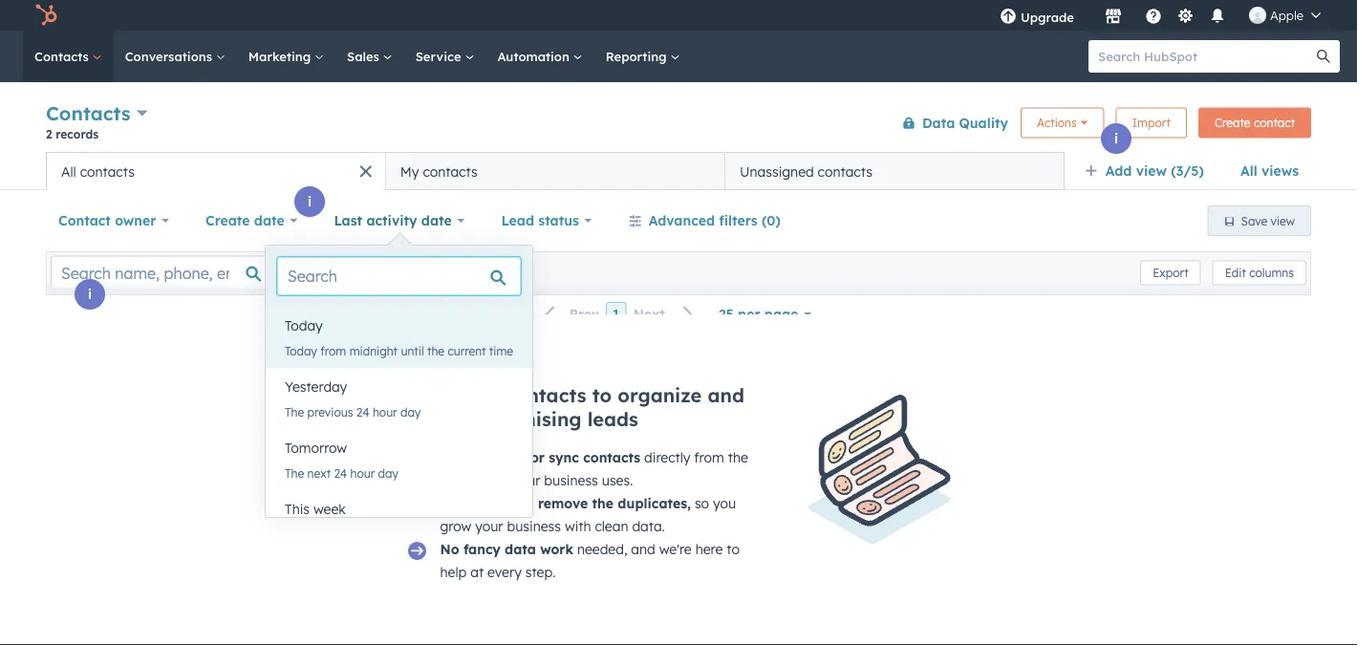 Task type: describe. For each thing, give the bounding box(es) containing it.
last
[[334, 212, 362, 229]]

day for tomorrow
[[378, 466, 398, 480]]

add more contacts to organize and identify promising leads
[[406, 383, 744, 431]]

all views link
[[1228, 152, 1311, 190]]

we're
[[659, 541, 692, 558]]

reporting
[[606, 48, 670, 64]]

edit columns button
[[1213, 260, 1307, 285]]

more
[[449, 383, 499, 407]]

grow
[[440, 518, 471, 535]]

page
[[764, 306, 799, 323]]

bob builder image
[[1249, 7, 1266, 24]]

hour for tomorrow
[[350, 466, 375, 480]]

advanced filters (0) button
[[616, 202, 793, 240]]

apple button
[[1238, 0, 1332, 31]]

advanced
[[649, 212, 715, 229]]

needed,
[[577, 541, 627, 558]]

24 for tomorrow
[[334, 466, 347, 480]]

advanced filters (0)
[[649, 212, 781, 229]]

the for yesterday
[[285, 405, 304, 419]]

contacts for my contacts
[[423, 163, 478, 180]]

contacts link
[[23, 31, 113, 82]]

filters
[[719, 212, 758, 229]]

contact
[[1254, 116, 1295, 130]]

all for all views
[[1241, 162, 1258, 179]]

prev button
[[533, 302, 606, 327]]

Search search field
[[277, 257, 521, 295]]

0 vertical spatial help
[[476, 495, 505, 512]]

date inside popup button
[[421, 212, 452, 229]]

1 you from the left
[[509, 495, 534, 512]]

service link
[[404, 31, 486, 82]]

quality
[[959, 114, 1008, 131]]

sales link
[[336, 31, 404, 82]]

yesterday the previous 24 hour day
[[285, 378, 421, 419]]

contacts inside add more contacts to organize and identify promising leads
[[505, 383, 586, 407]]

promising
[[485, 407, 582, 431]]

owner
[[115, 212, 156, 229]]

status
[[538, 212, 579, 229]]

every
[[487, 564, 522, 581]]

create for create date
[[206, 212, 250, 229]]

views
[[1262, 162, 1299, 179]]

Search name, phone, email addresses, or company search field
[[51, 256, 276, 290]]

conversations
[[125, 48, 216, 64]]

prev
[[569, 306, 599, 323]]

save view
[[1241, 214, 1295, 228]]

25 per page button
[[706, 295, 824, 334]]

last activity date
[[334, 212, 452, 229]]

lead
[[501, 212, 534, 229]]

data quality
[[922, 114, 1008, 131]]

your inside so you grow your business with clean data.
[[475, 518, 503, 535]]

automation link
[[486, 31, 594, 82]]

search image
[[1317, 50, 1330, 63]]

activity
[[366, 212, 417, 229]]

organize
[[618, 383, 702, 407]]

directly
[[644, 449, 690, 466]]

records
[[56, 127, 98, 141]]

marketing link
[[237, 31, 336, 82]]

1 horizontal spatial i button
[[294, 186, 325, 217]]

notifications button
[[1201, 0, 1234, 31]]

marketing
[[248, 48, 314, 64]]

the inside today today from midnight until the current time
[[427, 344, 444, 358]]

edit
[[1225, 266, 1246, 280]]

search button
[[1307, 40, 1340, 73]]

directly from the other apps your business uses.
[[440, 449, 748, 489]]

help button
[[1137, 0, 1170, 31]]

save
[[1241, 214, 1268, 228]]

tomorrow
[[285, 440, 347, 456]]

work
[[540, 541, 573, 558]]

leads
[[588, 407, 638, 431]]

tomorrow button
[[266, 429, 532, 467]]

this week
[[285, 501, 346, 518]]

settings image
[[1177, 8, 1194, 25]]

2 vertical spatial i button
[[75, 279, 105, 310]]

so you grow your business with clean data.
[[440, 495, 736, 535]]

all views
[[1241, 162, 1299, 179]]

upgrade image
[[1000, 9, 1017, 26]]

reporting link
[[594, 31, 691, 82]]

clean
[[595, 518, 628, 535]]

unassigned contacts
[[740, 163, 873, 180]]

sales
[[347, 48, 383, 64]]

data
[[505, 541, 536, 558]]

contacts inside contacts link
[[34, 48, 92, 64]]

hubspot image
[[34, 4, 57, 27]]

add view (3/5) button
[[1072, 152, 1228, 190]]

lead status button
[[489, 202, 605, 240]]

day for yesterday
[[400, 405, 421, 419]]

1 vertical spatial i
[[308, 193, 312, 210]]

contacts up uses.
[[583, 449, 641, 466]]

with
[[565, 518, 591, 535]]

menu containing apple
[[986, 0, 1334, 31]]

create contact button
[[1198, 108, 1311, 138]]

Search HubSpot search field
[[1089, 40, 1323, 73]]

create contact
[[1215, 116, 1295, 130]]

business inside 'directly from the other apps your business uses.'
[[544, 472, 598, 489]]

week
[[313, 501, 346, 518]]

the for tomorrow
[[285, 466, 304, 480]]

a
[[493, 449, 501, 466]]

fancy
[[463, 541, 501, 558]]

yesterday
[[285, 378, 347, 395]]

identify
[[406, 407, 480, 431]]

my contacts button
[[385, 152, 725, 190]]

25 per page
[[719, 306, 799, 323]]

no fancy data work
[[440, 541, 573, 558]]

next button
[[627, 302, 706, 327]]

current
[[448, 344, 486, 358]]

2 vertical spatial i
[[88, 286, 92, 302]]

sync
[[549, 449, 579, 466]]

1 horizontal spatial the
[[592, 495, 614, 512]]

notifications image
[[1209, 9, 1226, 26]]

all contacts button
[[46, 152, 385, 190]]



Task type: vqa. For each thing, say whether or not it's contained in the screenshot.
My Contacts in the top left of the page
yes



Task type: locate. For each thing, give the bounding box(es) containing it.
the inside yesterday the previous 24 hour day
[[285, 405, 304, 419]]

hour for yesterday
[[373, 405, 397, 419]]

i button
[[1101, 123, 1132, 154], [294, 186, 325, 217], [75, 279, 105, 310]]

pagination navigation
[[533, 302, 706, 327]]

menu item
[[1088, 0, 1091, 31]]

marketplaces image
[[1105, 9, 1122, 26]]

from up yesterday
[[320, 344, 346, 358]]

(3/5)
[[1171, 162, 1204, 179]]

2 the from the top
[[285, 466, 304, 480]]

1 horizontal spatial i
[[308, 193, 312, 210]]

day up this week button
[[378, 466, 398, 480]]

1 vertical spatial today
[[285, 344, 317, 358]]

time
[[489, 344, 513, 358]]

2 today from the top
[[285, 344, 317, 358]]

list box
[[266, 307, 532, 551]]

2
[[46, 127, 52, 141]]

contacts up the import a file or sync contacts
[[505, 383, 586, 407]]

you right so
[[713, 495, 736, 512]]

1 vertical spatial import
[[440, 449, 488, 466]]

1 vertical spatial create
[[206, 212, 250, 229]]

business
[[544, 472, 598, 489], [507, 518, 561, 535]]

the inside 'directly from the other apps your business uses.'
[[728, 449, 748, 466]]

create left contact
[[1215, 116, 1251, 130]]

all for all contacts
[[61, 163, 76, 180]]

this
[[285, 501, 310, 518]]

add inside add more contacts to organize and identify promising leads
[[406, 383, 443, 407]]

create inside "button"
[[1215, 116, 1251, 130]]

no
[[440, 541, 459, 558]]

help down no
[[440, 564, 467, 581]]

0 horizontal spatial create
[[206, 212, 250, 229]]

view left (3/5) in the top right of the page
[[1136, 162, 1167, 179]]

the left next
[[285, 466, 304, 480]]

you
[[509, 495, 534, 512], [713, 495, 736, 512]]

to right here
[[727, 541, 740, 558]]

0 vertical spatial import
[[1132, 116, 1171, 130]]

contacts inside the contacts popup button
[[46, 101, 131, 125]]

2 you from the left
[[713, 495, 736, 512]]

view inside popup button
[[1136, 162, 1167, 179]]

1 horizontal spatial create
[[1215, 116, 1251, 130]]

upgrade
[[1021, 9, 1074, 25]]

your
[[512, 472, 540, 489], [475, 518, 503, 535]]

2 horizontal spatial i
[[1114, 130, 1118, 147]]

1 vertical spatial i button
[[294, 186, 325, 217]]

add down import button
[[1106, 162, 1132, 179]]

contacts for all contacts
[[80, 163, 135, 180]]

0 vertical spatial the
[[427, 344, 444, 358]]

i button left the last
[[294, 186, 325, 217]]

the down yesterday
[[285, 405, 304, 419]]

i
[[1114, 130, 1118, 147], [308, 193, 312, 210], [88, 286, 92, 302]]

contacts
[[80, 163, 135, 180], [423, 163, 478, 180], [818, 163, 873, 180], [505, 383, 586, 407], [583, 449, 641, 466]]

0 horizontal spatial day
[[378, 466, 398, 480]]

next
[[307, 466, 331, 480]]

1 horizontal spatial help
[[476, 495, 505, 512]]

contacts down hubspot link
[[34, 48, 92, 64]]

uses.
[[602, 472, 633, 489]]

0 horizontal spatial you
[[509, 495, 534, 512]]

day
[[400, 405, 421, 419], [378, 466, 398, 480]]

1 horizontal spatial from
[[694, 449, 724, 466]]

to inside needed, and we're here to help at every step.
[[727, 541, 740, 558]]

24 inside yesterday the previous 24 hour day
[[356, 405, 369, 419]]

day inside yesterday the previous 24 hour day
[[400, 405, 421, 419]]

export button
[[1140, 260, 1201, 285]]

data
[[922, 114, 955, 131]]

0 vertical spatial business
[[544, 472, 598, 489]]

tomorrow the next 24 hour day
[[285, 440, 398, 480]]

add down until
[[406, 383, 443, 407]]

24 inside tomorrow the next 24 hour day
[[334, 466, 347, 480]]

0 horizontal spatial date
[[254, 212, 284, 229]]

to left organize on the bottom of the page
[[592, 383, 612, 407]]

hour right next
[[350, 466, 375, 480]]

hour inside tomorrow the next 24 hour day
[[350, 466, 375, 480]]

business up data
[[507, 518, 561, 535]]

2 horizontal spatial the
[[728, 449, 748, 466]]

1 vertical spatial your
[[475, 518, 503, 535]]

settings link
[[1174, 5, 1198, 25]]

view
[[1136, 162, 1167, 179], [1271, 214, 1295, 228]]

1 horizontal spatial and
[[708, 383, 744, 407]]

business up the we'll help you remove the duplicates, at bottom
[[544, 472, 598, 489]]

import button
[[1116, 108, 1187, 138]]

per
[[738, 306, 760, 323]]

day inside tomorrow the next 24 hour day
[[378, 466, 398, 480]]

from inside today today from midnight until the current time
[[320, 344, 346, 358]]

next
[[633, 306, 665, 323]]

you left remove
[[509, 495, 534, 512]]

or
[[530, 449, 545, 466]]

contacts right the my
[[423, 163, 478, 180]]

1 horizontal spatial import
[[1132, 116, 1171, 130]]

contact owner button
[[46, 202, 182, 240]]

1 vertical spatial day
[[378, 466, 398, 480]]

1 horizontal spatial day
[[400, 405, 421, 419]]

view right "save"
[[1271, 214, 1295, 228]]

contacts banner
[[46, 98, 1311, 152]]

0 vertical spatial to
[[592, 383, 612, 407]]

edit columns
[[1225, 266, 1294, 280]]

this week button
[[266, 490, 532, 529]]

save view button
[[1208, 205, 1311, 236]]

automation
[[497, 48, 573, 64]]

add for add more contacts to organize and identify promising leads
[[406, 383, 443, 407]]

all inside "link"
[[1241, 162, 1258, 179]]

view for save
[[1271, 214, 1295, 228]]

1 vertical spatial add
[[406, 383, 443, 407]]

help
[[476, 495, 505, 512], [440, 564, 467, 581]]

1 horizontal spatial 24
[[356, 405, 369, 419]]

1 vertical spatial help
[[440, 564, 467, 581]]

view for add
[[1136, 162, 1167, 179]]

create for create contact
[[1215, 116, 1251, 130]]

from right directly on the bottom of the page
[[694, 449, 724, 466]]

contacts for unassigned contacts
[[818, 163, 873, 180]]

create down all contacts button
[[206, 212, 250, 229]]

1 vertical spatial the
[[728, 449, 748, 466]]

0 vertical spatial i button
[[1101, 123, 1132, 154]]

help down apps
[[476, 495, 505, 512]]

0 horizontal spatial the
[[427, 344, 444, 358]]

import up add view (3/5)
[[1132, 116, 1171, 130]]

1 vertical spatial and
[[631, 541, 655, 558]]

all left the views
[[1241, 162, 1258, 179]]

the up clean
[[592, 495, 614, 512]]

contact owner
[[58, 212, 156, 229]]

0 vertical spatial your
[[512, 472, 540, 489]]

0 horizontal spatial i
[[88, 286, 92, 302]]

view inside button
[[1271, 214, 1295, 228]]

day up tomorrow button
[[400, 405, 421, 419]]

the right directly on the bottom of the page
[[728, 449, 748, 466]]

0 vertical spatial day
[[400, 405, 421, 419]]

and down data. in the left bottom of the page
[[631, 541, 655, 558]]

and inside needed, and we're here to help at every step.
[[631, 541, 655, 558]]

0 vertical spatial and
[[708, 383, 744, 407]]

columns
[[1249, 266, 1294, 280]]

data quality button
[[890, 104, 1009, 142]]

2 date from the left
[[421, 212, 452, 229]]

1 horizontal spatial your
[[512, 472, 540, 489]]

0 horizontal spatial and
[[631, 541, 655, 558]]

contacts up records
[[46, 101, 131, 125]]

2 all from the left
[[61, 163, 76, 180]]

1 horizontal spatial all
[[1241, 162, 1258, 179]]

1 horizontal spatial date
[[421, 212, 452, 229]]

0 vertical spatial view
[[1136, 162, 1167, 179]]

add inside popup button
[[1106, 162, 1132, 179]]

0 vertical spatial today
[[285, 317, 323, 334]]

(0)
[[762, 212, 781, 229]]

all down 2 records
[[61, 163, 76, 180]]

my contacts
[[400, 163, 478, 180]]

1 vertical spatial the
[[285, 466, 304, 480]]

step.
[[525, 564, 556, 581]]

1 horizontal spatial view
[[1271, 214, 1295, 228]]

you inside so you grow your business with clean data.
[[713, 495, 736, 512]]

your down file
[[512, 472, 540, 489]]

0 vertical spatial create
[[1215, 116, 1251, 130]]

import a file or sync contacts
[[440, 449, 641, 466]]

we'll help you remove the duplicates,
[[440, 495, 691, 512]]

date down all contacts button
[[254, 212, 284, 229]]

hour inside yesterday the previous 24 hour day
[[373, 405, 397, 419]]

contacts inside my contacts button
[[423, 163, 478, 180]]

import up the other
[[440, 449, 488, 466]]

1 vertical spatial view
[[1271, 214, 1295, 228]]

0 horizontal spatial to
[[592, 383, 612, 407]]

0 vertical spatial the
[[285, 405, 304, 419]]

and right organize on the bottom of the page
[[708, 383, 744, 407]]

2 horizontal spatial i button
[[1101, 123, 1132, 154]]

add for add view (3/5)
[[1106, 162, 1132, 179]]

24 for yesterday
[[356, 405, 369, 419]]

the inside tomorrow the next 24 hour day
[[285, 466, 304, 480]]

0 horizontal spatial from
[[320, 344, 346, 358]]

1 date from the left
[[254, 212, 284, 229]]

1 horizontal spatial you
[[713, 495, 736, 512]]

help image
[[1145, 9, 1162, 26]]

today today from midnight until the current time
[[285, 317, 513, 358]]

last activity date button
[[322, 202, 477, 240]]

contacts down records
[[80, 163, 135, 180]]

0 horizontal spatial import
[[440, 449, 488, 466]]

and inside add more contacts to organize and identify promising leads
[[708, 383, 744, 407]]

list box containing today
[[266, 307, 532, 551]]

24 right previous
[[356, 405, 369, 419]]

all
[[1241, 162, 1258, 179], [61, 163, 76, 180]]

actions
[[1037, 116, 1077, 130]]

menu
[[986, 0, 1334, 31]]

all inside button
[[61, 163, 76, 180]]

0 horizontal spatial add
[[406, 383, 443, 407]]

unassigned contacts button
[[725, 152, 1065, 190]]

create date button
[[193, 202, 310, 240]]

duplicates,
[[618, 495, 691, 512]]

remove
[[538, 495, 588, 512]]

2 vertical spatial the
[[592, 495, 614, 512]]

add view (3/5)
[[1106, 162, 1204, 179]]

create inside 'popup button'
[[206, 212, 250, 229]]

and
[[708, 383, 744, 407], [631, 541, 655, 558]]

1 vertical spatial from
[[694, 449, 724, 466]]

1 vertical spatial 24
[[334, 466, 347, 480]]

0 horizontal spatial view
[[1136, 162, 1167, 179]]

contacts button
[[46, 99, 148, 127]]

1 today from the top
[[285, 317, 323, 334]]

0 horizontal spatial 24
[[334, 466, 347, 480]]

1 horizontal spatial to
[[727, 541, 740, 558]]

contacts inside all contacts button
[[80, 163, 135, 180]]

0 horizontal spatial i button
[[75, 279, 105, 310]]

date inside 'popup button'
[[254, 212, 284, 229]]

from inside 'directly from the other apps your business uses.'
[[694, 449, 724, 466]]

import for import
[[1132, 116, 1171, 130]]

1 vertical spatial business
[[507, 518, 561, 535]]

import for import a file or sync contacts
[[440, 449, 488, 466]]

other
[[440, 472, 473, 489]]

the right until
[[427, 344, 444, 358]]

1 vertical spatial to
[[727, 541, 740, 558]]

hubspot link
[[23, 4, 72, 27]]

0 horizontal spatial all
[[61, 163, 76, 180]]

0 vertical spatial contacts
[[34, 48, 92, 64]]

1 vertical spatial hour
[[350, 466, 375, 480]]

contacts right unassigned on the top of the page
[[818, 163, 873, 180]]

0 vertical spatial add
[[1106, 162, 1132, 179]]

1 the from the top
[[285, 405, 304, 419]]

to inside add more contacts to organize and identify promising leads
[[592, 383, 612, 407]]

0 vertical spatial hour
[[373, 405, 397, 419]]

business inside so you grow your business with clean data.
[[507, 518, 561, 535]]

0 horizontal spatial your
[[475, 518, 503, 535]]

1 all from the left
[[1241, 162, 1258, 179]]

previous
[[307, 405, 353, 419]]

we'll
[[440, 495, 472, 512]]

lead status
[[501, 212, 579, 229]]

0 vertical spatial from
[[320, 344, 346, 358]]

import inside button
[[1132, 116, 1171, 130]]

import
[[1132, 116, 1171, 130], [440, 449, 488, 466]]

hour up tomorrow button
[[373, 405, 397, 419]]

date right activity
[[421, 212, 452, 229]]

1 horizontal spatial add
[[1106, 162, 1132, 179]]

1 vertical spatial contacts
[[46, 101, 131, 125]]

0 vertical spatial i
[[1114, 130, 1118, 147]]

contacts inside unassigned contacts button
[[818, 163, 873, 180]]

your inside 'directly from the other apps your business uses.'
[[512, 472, 540, 489]]

apps
[[477, 472, 509, 489]]

unassigned
[[740, 163, 814, 180]]

data.
[[632, 518, 665, 535]]

i button up add view (3/5)
[[1101, 123, 1132, 154]]

25
[[719, 306, 734, 323]]

marketplaces button
[[1093, 0, 1134, 31]]

midnight
[[349, 344, 398, 358]]

help inside needed, and we're here to help at every step.
[[440, 564, 467, 581]]

0 horizontal spatial help
[[440, 564, 467, 581]]

i button down contact
[[75, 279, 105, 310]]

your up the fancy
[[475, 518, 503, 535]]

24
[[356, 405, 369, 419], [334, 466, 347, 480]]

24 right next
[[334, 466, 347, 480]]

so
[[695, 495, 709, 512]]

0 vertical spatial 24
[[356, 405, 369, 419]]



